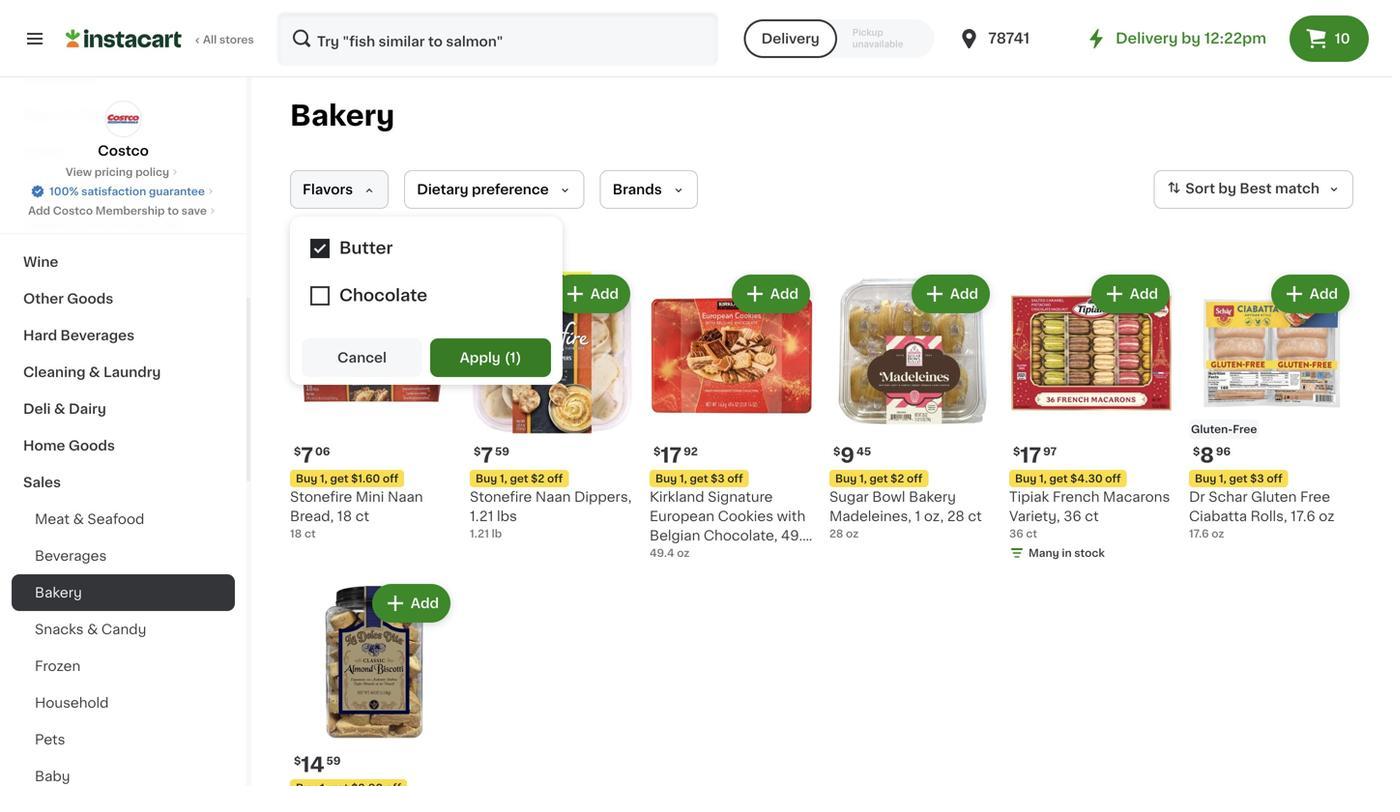 Task type: describe. For each thing, give the bounding box(es) containing it.
0 vertical spatial beverages
[[60, 329, 135, 342]]

cancel
[[338, 351, 387, 365]]

household
[[35, 696, 109, 710]]

dairy
[[69, 402, 106, 416]]

$ for $ 17 97
[[1014, 446, 1021, 457]]

bowl
[[873, 490, 906, 504]]

add costco membership to save link
[[28, 203, 219, 219]]

get for $ 7 06
[[330, 473, 349, 484]]

add for $ 17 97
[[1130, 287, 1159, 301]]

14
[[301, 755, 325, 775]]

buy for $ 17 97
[[1016, 473, 1037, 484]]

mini
[[356, 490, 384, 504]]

& for beer
[[59, 108, 71, 122]]

view pricing policy
[[66, 167, 169, 177]]

tipiak
[[1010, 490, 1050, 504]]

pets
[[35, 733, 65, 747]]

$ for $ 7 06
[[294, 446, 301, 457]]

buy for $ 17 92
[[656, 473, 677, 484]]

1, for $ 9 45
[[860, 473, 867, 484]]

baby link
[[12, 758, 235, 786]]

belgian
[[650, 529, 701, 543]]

naan inside stonefire mini naan bread, 18 ct 18 ct
[[388, 490, 423, 504]]

madeleines,
[[830, 510, 912, 523]]

add for $ 7 59
[[591, 287, 619, 301]]

$ for $ 8 96
[[1194, 446, 1201, 457]]

meat & seafood
[[35, 513, 144, 526]]

1 vertical spatial 28
[[830, 529, 844, 539]]

kirkland
[[650, 490, 705, 504]]

electronics link
[[12, 60, 235, 97]]

meat & seafood link
[[12, 501, 235, 538]]

home
[[23, 439, 65, 453]]

get for $ 17 97
[[1050, 473, 1068, 484]]

with
[[777, 510, 806, 523]]

beverages link
[[12, 538, 235, 575]]

off for $ 17 97
[[1106, 473, 1122, 484]]

buy 1, get $1.60 off
[[296, 473, 399, 484]]

)
[[516, 351, 522, 365]]

$ 7 06
[[294, 445, 330, 466]]

health & personal care
[[23, 219, 185, 232]]

off for $ 9 45
[[907, 473, 923, 484]]

get for $ 17 92
[[690, 473, 708, 484]]

add button for $ 17 97
[[1094, 277, 1168, 311]]

$4.30
[[1071, 473, 1103, 484]]

european
[[650, 510, 715, 523]]

Search field
[[279, 14, 717, 64]]

delivery by 12:22pm link
[[1085, 27, 1267, 50]]

buy for $ 7 59
[[476, 473, 497, 484]]

other goods
[[23, 292, 113, 306]]

& for meat
[[73, 513, 84, 526]]

buy 1, get $2 off for 9
[[836, 473, 923, 484]]

by for sort
[[1219, 182, 1237, 196]]

ct down mini
[[356, 510, 370, 523]]

ct for bakery
[[969, 510, 982, 523]]

view
[[66, 167, 92, 177]]

delivery for delivery
[[762, 32, 820, 45]]

get for $ 9 45
[[870, 473, 888, 484]]

policy
[[135, 167, 169, 177]]

deli & dairy
[[23, 402, 106, 416]]

add for $ 8 96
[[1310, 287, 1339, 301]]

$2 for 9
[[891, 473, 905, 484]]

gluten
[[1252, 490, 1297, 504]]

buy for $ 7 06
[[296, 473, 318, 484]]

1 horizontal spatial costco
[[98, 144, 149, 158]]

add button for $ 9 45
[[914, 277, 988, 311]]

add button for $ 7 06
[[374, 277, 449, 311]]

product group containing 14
[[290, 580, 455, 786]]

stock
[[1075, 548, 1105, 559]]

add costco membership to save
[[28, 206, 207, 216]]

membership
[[96, 206, 165, 216]]

49.4 oz
[[650, 548, 690, 559]]

liquor
[[23, 145, 68, 159]]

add for $ 17 92
[[771, 287, 799, 301]]

instacart logo image
[[66, 27, 182, 50]]

7 for stonefire mini naan bread, 18 ct
[[301, 445, 313, 466]]

laundry
[[103, 366, 161, 379]]

pricing
[[95, 167, 133, 177]]

hard beverages
[[23, 329, 135, 342]]

$3 for 17
[[711, 473, 725, 484]]

7 for stonefire naan dippers, 1.21 lbs
[[481, 445, 493, 466]]

wine
[[23, 255, 58, 269]]

household link
[[12, 685, 235, 722]]

$3 for 8
[[1251, 473, 1265, 484]]

naan inside stonefire naan dippers, 1.21 lbs 1.21 lb
[[536, 490, 571, 504]]

add button for $ 17 92
[[734, 277, 809, 311]]

gluten-
[[1192, 424, 1233, 435]]

add button for $ 8 96
[[1274, 277, 1348, 311]]

stonefire for bread,
[[290, 490, 352, 504]]

add for $ 9 45
[[951, 287, 979, 301]]

preference
[[472, 183, 549, 196]]

guarantee
[[149, 186, 205, 197]]

health
[[23, 219, 70, 232]]

many
[[1029, 548, 1060, 559]]

$ 14 59
[[294, 755, 341, 775]]

8
[[1201, 445, 1215, 466]]

satisfaction
[[81, 186, 146, 197]]

$ 9 45
[[834, 445, 872, 466]]

sales link
[[12, 464, 235, 501]]

pets link
[[12, 722, 235, 758]]

& for snacks
[[87, 623, 98, 636]]

many in stock
[[1029, 548, 1105, 559]]

17 for $ 17 97
[[1021, 445, 1042, 466]]

in
[[1062, 548, 1072, 559]]

100% satisfaction guarantee button
[[30, 180, 217, 199]]

$ 7 59
[[474, 445, 510, 466]]

92
[[684, 446, 698, 457]]

delivery for delivery by 12:22pm
[[1116, 31, 1179, 45]]

cleaning
[[23, 366, 86, 379]]

1 vertical spatial beverages
[[35, 549, 107, 563]]

buy for $ 8 96
[[1195, 473, 1217, 484]]

1 vertical spatial costco
[[53, 206, 93, 216]]

off for $ 7 06
[[383, 473, 399, 484]]

1, for $ 17 92
[[680, 473, 687, 484]]

45
[[857, 446, 872, 457]]

liquor link
[[12, 133, 235, 170]]

schar
[[1209, 490, 1248, 504]]

oz,
[[925, 510, 944, 523]]

frozen
[[35, 660, 81, 673]]

buy 1, get $2 off for 7
[[476, 473, 563, 484]]

delivery button
[[744, 19, 837, 58]]

0 horizontal spatial 36
[[1010, 529, 1024, 539]]

service type group
[[744, 19, 935, 58]]

06
[[315, 446, 330, 457]]

dr schar gluten free ciabatta rolls, 17.6 oz 17.6 oz
[[1190, 490, 1335, 539]]

$ for $ 17 92
[[654, 446, 661, 457]]

by for delivery
[[1182, 31, 1201, 45]]

deli & dairy link
[[12, 391, 235, 428]]

dietary
[[417, 183, 469, 196]]

bakery inside the sugar bowl bakery madeleines, 1 oz, 28 ct 28 oz
[[909, 490, 956, 504]]

other goods link
[[12, 280, 235, 317]]

12:22pm
[[1205, 31, 1267, 45]]

$ for $ 9 45
[[834, 446, 841, 457]]

flavors button
[[290, 170, 389, 209]]



Task type: vqa. For each thing, say whether or not it's contained in the screenshot.


Task type: locate. For each thing, give the bounding box(es) containing it.
2 1, from the left
[[500, 473, 508, 484]]

2 horizontal spatial bakery
[[909, 490, 956, 504]]

buy 1, get $3 off up 'schar'
[[1195, 473, 1283, 484]]

baby
[[35, 770, 70, 783]]

0 vertical spatial 49.4
[[781, 529, 812, 543]]

buy up dr
[[1195, 473, 1217, 484]]

$ 17 97
[[1014, 445, 1057, 466]]

49.4 down belgian
[[650, 548, 675, 559]]

1, for $ 8 96
[[1220, 473, 1227, 484]]

2 7 from the left
[[481, 445, 493, 466]]

costco
[[98, 144, 149, 158], [53, 206, 93, 216]]

18 right bread,
[[337, 510, 352, 523]]

3 off from the left
[[728, 473, 743, 484]]

$3 up signature
[[711, 473, 725, 484]]

costco link
[[98, 101, 149, 161]]

home goods link
[[12, 428, 235, 464]]

2 vertical spatial bakery
[[35, 586, 82, 600]]

0 vertical spatial by
[[1182, 31, 1201, 45]]

2 $2 from the left
[[891, 473, 905, 484]]

0 horizontal spatial buy 1, get $3 off
[[656, 473, 743, 484]]

1,
[[320, 473, 328, 484], [500, 473, 508, 484], [680, 473, 687, 484], [860, 473, 867, 484], [1040, 473, 1047, 484], [1220, 473, 1227, 484]]

add for $ 7 06
[[411, 287, 439, 301]]

4 buy from the left
[[836, 473, 857, 484]]

chocolate,
[[704, 529, 778, 543]]

97
[[1044, 446, 1057, 457]]

1 horizontal spatial bakery
[[290, 102, 395, 130]]

1 $3 from the left
[[711, 473, 725, 484]]

59
[[495, 446, 510, 457], [326, 756, 341, 767]]

ct down variety,
[[1027, 529, 1038, 539]]

all stores link
[[66, 12, 255, 66]]

2 buy 1, get $3 off from the left
[[1195, 473, 1283, 484]]

lbs
[[497, 510, 517, 523]]

$ for $ 7 59
[[474, 446, 481, 457]]

0 horizontal spatial delivery
[[762, 32, 820, 45]]

1 right apply
[[510, 351, 516, 365]]

off up gluten
[[1267, 473, 1283, 484]]

health & personal care link
[[12, 207, 235, 244]]

1 horizontal spatial 59
[[495, 446, 510, 457]]

2 off from the left
[[547, 473, 563, 484]]

paper
[[23, 182, 64, 195]]

0 horizontal spatial 18
[[290, 529, 302, 539]]

product group containing 9
[[830, 271, 994, 542]]

stonefire for 1.21
[[470, 490, 532, 504]]

1, for $ 7 59
[[500, 473, 508, 484]]

& right deli
[[54, 402, 65, 416]]

1 vertical spatial 49.4
[[650, 548, 675, 559]]

$2 up stonefire naan dippers, 1.21 lbs 1.21 lb
[[531, 473, 545, 484]]

1, up tipiak
[[1040, 473, 1047, 484]]

1 vertical spatial 1
[[915, 510, 921, 523]]

ct for naan
[[305, 529, 316, 539]]

2 buy 1, get $2 off from the left
[[836, 473, 923, 484]]

17.6
[[1291, 510, 1316, 523], [1190, 529, 1210, 539]]

0 horizontal spatial stonefire
[[290, 490, 352, 504]]

2 stonefire from the left
[[470, 490, 532, 504]]

$3 up gluten
[[1251, 473, 1265, 484]]

6 buy from the left
[[1195, 473, 1217, 484]]

goods down view
[[67, 182, 114, 195]]

3 get from the left
[[690, 473, 708, 484]]

1 horizontal spatial stonefire
[[470, 490, 532, 504]]

sort by
[[1186, 182, 1237, 196]]

& for deli
[[54, 402, 65, 416]]

deli
[[23, 402, 51, 416]]

buy up the kirkland
[[656, 473, 677, 484]]

0 horizontal spatial $3
[[711, 473, 725, 484]]

$ inside "$ 7 06"
[[294, 446, 301, 457]]

1 horizontal spatial 36
[[1064, 510, 1082, 523]]

off for $ 8 96
[[1267, 473, 1283, 484]]

off for $ 17 92
[[728, 473, 743, 484]]

0 horizontal spatial 28
[[830, 529, 844, 539]]

1 vertical spatial goods
[[67, 292, 113, 306]]

3 buy from the left
[[656, 473, 677, 484]]

1 horizontal spatial naan
[[536, 490, 571, 504]]

$ inside $ 9 45
[[834, 446, 841, 457]]

0 vertical spatial 1
[[510, 351, 516, 365]]

1 horizontal spatial 18
[[337, 510, 352, 523]]

costco down 100%
[[53, 206, 93, 216]]

stonefire up bread,
[[290, 490, 352, 504]]

goods for other goods
[[67, 292, 113, 306]]

1 1.21 from the top
[[470, 510, 494, 523]]

naan left dippers,
[[536, 490, 571, 504]]

& right beer
[[59, 108, 71, 122]]

bakery up flavors dropdown button
[[290, 102, 395, 130]]

naan right mini
[[388, 490, 423, 504]]

& for health
[[73, 219, 84, 232]]

oz inside the sugar bowl bakery madeleines, 1 oz, 28 ct 28 oz
[[846, 529, 859, 539]]

flavors
[[303, 183, 353, 196]]

get up french
[[1050, 473, 1068, 484]]

0 horizontal spatial 17
[[661, 445, 682, 466]]

buy 1, get $2 off down $ 7 59
[[476, 473, 563, 484]]

1, up the kirkland
[[680, 473, 687, 484]]

$
[[294, 446, 301, 457], [474, 446, 481, 457], [654, 446, 661, 457], [834, 446, 841, 457], [1014, 446, 1021, 457], [1194, 446, 1201, 457], [294, 756, 301, 767]]

1 get from the left
[[330, 473, 349, 484]]

& right health
[[73, 219, 84, 232]]

ct inside the sugar bowl bakery madeleines, 1 oz, 28 ct 28 oz
[[969, 510, 982, 523]]

delivery by 12:22pm
[[1116, 31, 1267, 45]]

stonefire inside stonefire naan dippers, 1.21 lbs 1.21 lb
[[470, 490, 532, 504]]

apply ( 1 )
[[460, 351, 522, 365]]

None search field
[[277, 12, 719, 66]]

2 $3 from the left
[[1251, 473, 1265, 484]]

by inside field
[[1219, 182, 1237, 196]]

1 stonefire from the left
[[290, 490, 352, 504]]

paper goods
[[23, 182, 114, 195]]

0 vertical spatial 28
[[948, 510, 965, 523]]

goods down dairy
[[69, 439, 115, 453]]

0 vertical spatial 18
[[337, 510, 352, 523]]

bakery up snacks
[[35, 586, 82, 600]]

59 for 14
[[326, 756, 341, 767]]

by right sort
[[1219, 182, 1237, 196]]

2 naan from the left
[[536, 490, 571, 504]]

100% satisfaction guarantee
[[49, 186, 205, 197]]

59 inside $ 7 59
[[495, 446, 510, 457]]

17.6 right 'rolls,'
[[1291, 510, 1316, 523]]

5 1, from the left
[[1040, 473, 1047, 484]]

0 vertical spatial bakery
[[290, 102, 395, 130]]

59 right 14
[[326, 756, 341, 767]]

17 for $ 17 92
[[661, 445, 682, 466]]

by left 12:22pm
[[1182, 31, 1201, 45]]

1 17 from the left
[[661, 445, 682, 466]]

gluten-free
[[1192, 424, 1258, 435]]

off right $1.60
[[383, 473, 399, 484]]

1 vertical spatial free
[[1301, 490, 1331, 504]]

goods up the hard beverages
[[67, 292, 113, 306]]

goods for paper goods
[[67, 182, 114, 195]]

buy up sugar
[[836, 473, 857, 484]]

1 7 from the left
[[301, 445, 313, 466]]

1 horizontal spatial buy 1, get $2 off
[[836, 473, 923, 484]]

1 naan from the left
[[388, 490, 423, 504]]

wine link
[[12, 244, 235, 280]]

dr
[[1190, 490, 1206, 504]]

1, up 'schar'
[[1220, 473, 1227, 484]]

6 1, from the left
[[1220, 473, 1227, 484]]

personal
[[87, 219, 149, 232]]

5 get from the left
[[1050, 473, 1068, 484]]

2 get from the left
[[510, 473, 529, 484]]

0 vertical spatial free
[[1233, 424, 1258, 435]]

1, up sugar
[[860, 473, 867, 484]]

off up signature
[[728, 473, 743, 484]]

0 horizontal spatial 59
[[326, 756, 341, 767]]

off up the sugar bowl bakery madeleines, 1 oz, 28 ct 28 oz
[[907, 473, 923, 484]]

buy 1, get $3 off for 8
[[1195, 473, 1283, 484]]

$ for $ 14 59
[[294, 756, 301, 767]]

dietary preference
[[417, 183, 549, 196]]

home goods
[[23, 439, 115, 453]]

4 off from the left
[[907, 473, 923, 484]]

1.21 up lb
[[470, 510, 494, 523]]

2 1.21 from the top
[[470, 529, 489, 539]]

product group containing 8
[[1190, 271, 1354, 542]]

buy 1, get $2 off up bowl
[[836, 473, 923, 484]]

bakery up oz,
[[909, 490, 956, 504]]

6 get from the left
[[1230, 473, 1248, 484]]

add button for $ 7 59
[[554, 277, 629, 311]]

59 up lbs
[[495, 446, 510, 457]]

1
[[510, 351, 516, 365], [915, 510, 921, 523]]

1 horizontal spatial $2
[[891, 473, 905, 484]]

save
[[181, 206, 207, 216]]

1 horizontal spatial $3
[[1251, 473, 1265, 484]]

other
[[23, 292, 64, 306]]

ct down bread,
[[305, 529, 316, 539]]

oz inside kirkland signature european cookies with belgian chocolate, 49.4 oz
[[650, 548, 666, 562]]

0 horizontal spatial by
[[1182, 31, 1201, 45]]

1 horizontal spatial 7
[[481, 445, 493, 466]]

off for $ 7 59
[[547, 473, 563, 484]]

59 inside $ 14 59
[[326, 756, 341, 767]]

off right $4.30
[[1106, 473, 1122, 484]]

1 horizontal spatial buy 1, get $3 off
[[1195, 473, 1283, 484]]

& left candy
[[87, 623, 98, 636]]

4 get from the left
[[870, 473, 888, 484]]

hard
[[23, 329, 57, 342]]

1 buy 1, get $2 off from the left
[[476, 473, 563, 484]]

$ inside the $ 17 97
[[1014, 446, 1021, 457]]

buy down "$ 7 06"
[[296, 473, 318, 484]]

buy up tipiak
[[1016, 473, 1037, 484]]

snacks & candy
[[35, 623, 146, 636]]

get left $1.60
[[330, 473, 349, 484]]

delivery inside button
[[762, 32, 820, 45]]

5 off from the left
[[1106, 473, 1122, 484]]

apply
[[460, 351, 501, 365]]

17.6 down ciabatta
[[1190, 529, 1210, 539]]

buy 1, get $3 off inside product group
[[1195, 473, 1283, 484]]

2 buy from the left
[[476, 473, 497, 484]]

get for $ 7 59
[[510, 473, 529, 484]]

1 vertical spatial 17.6
[[1190, 529, 1210, 539]]

get up 'schar'
[[1230, 473, 1248, 484]]

buy down $ 7 59
[[476, 473, 497, 484]]

beverages up cleaning & laundry
[[60, 329, 135, 342]]

& up dairy
[[89, 366, 100, 379]]

0 vertical spatial costco
[[98, 144, 149, 158]]

1 horizontal spatial 1
[[915, 510, 921, 523]]

49.4 down "with"
[[781, 529, 812, 543]]

1, down $ 7 59
[[500, 473, 508, 484]]

1 horizontal spatial free
[[1301, 490, 1331, 504]]

0 horizontal spatial 7
[[301, 445, 313, 466]]

ct for macarons
[[1027, 529, 1038, 539]]

1 1, from the left
[[320, 473, 328, 484]]

0 horizontal spatial buy 1, get $2 off
[[476, 473, 563, 484]]

78741 button
[[958, 12, 1074, 66]]

$ inside $ 14 59
[[294, 756, 301, 767]]

78741
[[989, 31, 1030, 45]]

0 horizontal spatial naan
[[388, 490, 423, 504]]

1 horizontal spatial 28
[[948, 510, 965, 523]]

6 off from the left
[[1267, 473, 1283, 484]]

1 horizontal spatial delivery
[[1116, 31, 1179, 45]]

36 down variety,
[[1010, 529, 1024, 539]]

stonefire up lbs
[[470, 490, 532, 504]]

electronics
[[23, 72, 102, 85]]

get for $ 8 96
[[1230, 473, 1248, 484]]

naan
[[388, 490, 423, 504], [536, 490, 571, 504]]

3 1, from the left
[[680, 473, 687, 484]]

0 horizontal spatial 49.4
[[650, 548, 675, 559]]

96
[[1217, 446, 1231, 457]]

1 buy from the left
[[296, 473, 318, 484]]

49.4 inside kirkland signature european cookies with belgian chocolate, 49.4 oz
[[781, 529, 812, 543]]

$2 up bowl
[[891, 473, 905, 484]]

1 horizontal spatial 17
[[1021, 445, 1042, 466]]

ct
[[356, 510, 370, 523], [969, 510, 982, 523], [1085, 510, 1099, 523], [305, 529, 316, 539], [1027, 529, 1038, 539]]

0 vertical spatial 59
[[495, 446, 510, 457]]

1 left oz,
[[915, 510, 921, 523]]

ct down french
[[1085, 510, 1099, 523]]

5 buy from the left
[[1016, 473, 1037, 484]]

all
[[203, 34, 217, 45]]

0 vertical spatial goods
[[67, 182, 114, 195]]

bread,
[[290, 510, 334, 523]]

bakery
[[290, 102, 395, 130], [909, 490, 956, 504], [35, 586, 82, 600]]

$ 17 92
[[654, 445, 698, 466]]

snacks & candy link
[[12, 611, 235, 648]]

0 horizontal spatial costco
[[53, 206, 93, 216]]

costco up the view pricing policy link
[[98, 144, 149, 158]]

all stores
[[203, 34, 254, 45]]

$ inside $ 8 96
[[1194, 446, 1201, 457]]

1 horizontal spatial 17.6
[[1291, 510, 1316, 523]]

7 left 06
[[301, 445, 313, 466]]

0 horizontal spatial $2
[[531, 473, 545, 484]]

100%
[[49, 186, 79, 197]]

get down "92"
[[690, 473, 708, 484]]

meat
[[35, 513, 70, 526]]

ct right oz,
[[969, 510, 982, 523]]

& right meat
[[73, 513, 84, 526]]

1 horizontal spatial by
[[1219, 182, 1237, 196]]

off up stonefire naan dippers, 1.21 lbs 1.21 lb
[[547, 473, 563, 484]]

buy 1, get $3 off down "92"
[[656, 473, 743, 484]]

beer & cider link
[[12, 97, 235, 133]]

0 horizontal spatial 1
[[510, 351, 516, 365]]

macarons
[[1104, 490, 1171, 504]]

1 vertical spatial 59
[[326, 756, 341, 767]]

1 off from the left
[[383, 473, 399, 484]]

1 horizontal spatial 49.4
[[781, 529, 812, 543]]

17 left "92"
[[661, 445, 682, 466]]

2 vertical spatial goods
[[69, 439, 115, 453]]

stonefire inside stonefire mini naan bread, 18 ct 18 ct
[[290, 490, 352, 504]]

0 horizontal spatial free
[[1233, 424, 1258, 435]]

buy for $ 9 45
[[836, 473, 857, 484]]

28 right oz,
[[948, 510, 965, 523]]

Best match Sort by field
[[1154, 170, 1354, 209]]

stonefire mini naan bread, 18 ct 18 ct
[[290, 490, 423, 539]]

(
[[505, 351, 510, 365]]

cancel button
[[302, 339, 423, 377]]

1 $2 from the left
[[531, 473, 545, 484]]

1, for $ 17 97
[[1040, 473, 1047, 484]]

match
[[1276, 182, 1320, 196]]

rolls,
[[1251, 510, 1288, 523]]

get
[[330, 473, 349, 484], [510, 473, 529, 484], [690, 473, 708, 484], [870, 473, 888, 484], [1050, 473, 1068, 484], [1230, 473, 1248, 484]]

28 down madeleines,
[[830, 529, 844, 539]]

get up bowl
[[870, 473, 888, 484]]

french
[[1053, 490, 1100, 504]]

36
[[1064, 510, 1082, 523], [1010, 529, 1024, 539]]

sales
[[23, 476, 61, 489]]

18 down bread,
[[290, 529, 302, 539]]

$ 8 96
[[1194, 445, 1231, 466]]

$2 for 7
[[531, 473, 545, 484]]

goods
[[67, 182, 114, 195], [67, 292, 113, 306], [69, 439, 115, 453]]

$ inside $ 7 59
[[474, 446, 481, 457]]

product group
[[290, 271, 455, 542], [470, 271, 634, 542], [650, 271, 814, 562], [830, 271, 994, 542], [1010, 271, 1174, 565], [1190, 271, 1354, 542], [290, 580, 455, 786]]

17 left 97
[[1021, 445, 1042, 466]]

beverages
[[60, 329, 135, 342], [35, 549, 107, 563]]

1, down "$ 7 06"
[[320, 473, 328, 484]]

59 for 7
[[495, 446, 510, 457]]

beverages down meat
[[35, 549, 107, 563]]

buy 1, get $3 off for 17
[[656, 473, 743, 484]]

1 vertical spatial by
[[1219, 182, 1237, 196]]

4 1, from the left
[[860, 473, 867, 484]]

& for cleaning
[[89, 366, 100, 379]]

1, for $ 7 06
[[320, 473, 328, 484]]

2 17 from the left
[[1021, 445, 1042, 466]]

1 vertical spatial 36
[[1010, 529, 1024, 539]]

cider
[[74, 108, 112, 122]]

off
[[383, 473, 399, 484], [547, 473, 563, 484], [728, 473, 743, 484], [907, 473, 923, 484], [1106, 473, 1122, 484], [1267, 473, 1283, 484]]

1 buy 1, get $3 off from the left
[[656, 473, 743, 484]]

costco logo image
[[105, 101, 142, 137]]

36 down french
[[1064, 510, 1082, 523]]

beer
[[23, 108, 56, 122]]

1 vertical spatial 1.21
[[470, 529, 489, 539]]

cookies
[[718, 510, 774, 523]]

free inside 'dr schar gluten free ciabatta rolls, 17.6 oz 17.6 oz'
[[1301, 490, 1331, 504]]

buy 1, get $4.30 off
[[1016, 473, 1122, 484]]

1 inside the sugar bowl bakery madeleines, 1 oz, 28 ct 28 oz
[[915, 510, 921, 523]]

7 up lb
[[481, 445, 493, 466]]

goods for home goods
[[69, 439, 115, 453]]

&
[[59, 108, 71, 122], [73, 219, 84, 232], [89, 366, 100, 379], [54, 402, 65, 416], [73, 513, 84, 526], [87, 623, 98, 636]]

stores
[[219, 34, 254, 45]]

1 vertical spatial 18
[[290, 529, 302, 539]]

tipiak french macarons variety, 36 ct 36 ct
[[1010, 490, 1171, 539]]

$ inside $ 17 92
[[654, 446, 661, 457]]

get up lbs
[[510, 473, 529, 484]]

0 vertical spatial 36
[[1064, 510, 1082, 523]]

0 horizontal spatial bakery
[[35, 586, 82, 600]]

0 vertical spatial 17.6
[[1291, 510, 1316, 523]]

1.21 left lb
[[470, 529, 489, 539]]

0 horizontal spatial 17.6
[[1190, 529, 1210, 539]]

9
[[841, 445, 855, 466]]

1 vertical spatial bakery
[[909, 490, 956, 504]]

0 vertical spatial 1.21
[[470, 510, 494, 523]]



